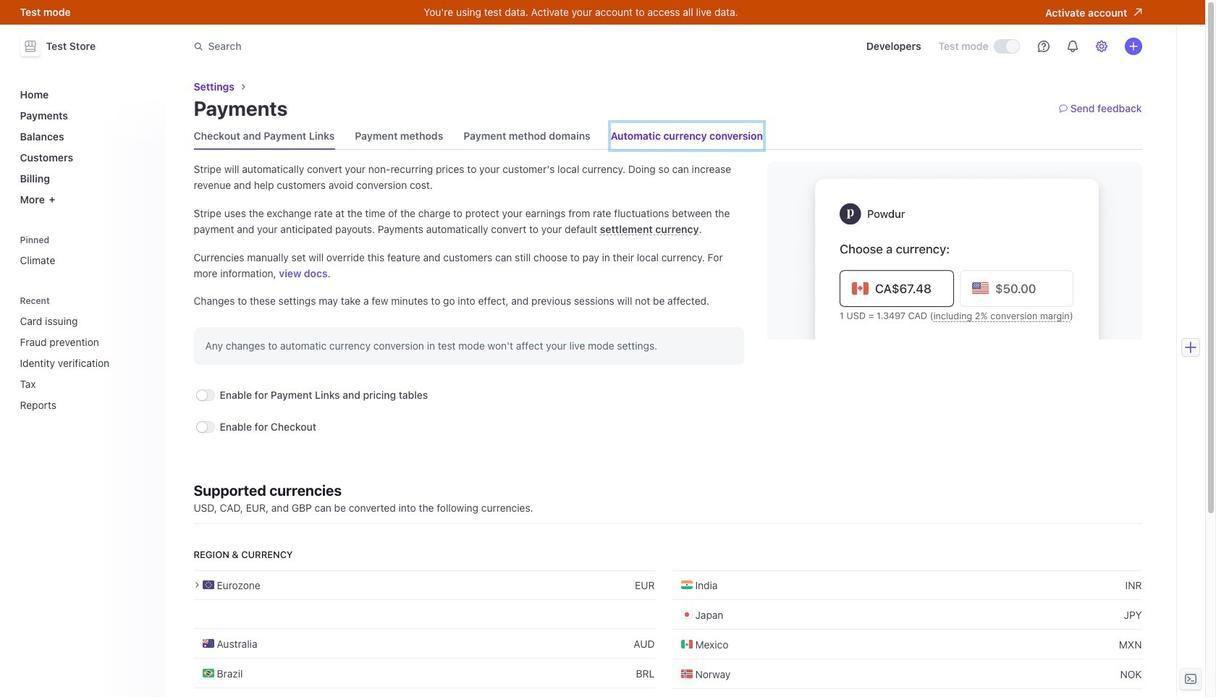 Task type: describe. For each thing, give the bounding box(es) containing it.
Search text field
[[185, 33, 594, 60]]

pinned element
[[14, 230, 156, 272]]

help image
[[1038, 41, 1050, 52]]

br image
[[202, 668, 214, 680]]

mx image
[[681, 639, 693, 651]]

settings image
[[1096, 41, 1108, 52]]

a customer in canada views a price localized from usd to cad image
[[768, 162, 1142, 340]]

in image
[[681, 580, 693, 591]]

edit pins image
[[142, 236, 150, 244]]

clear history image
[[142, 297, 150, 305]]

2 recent element from the top
[[14, 309, 156, 417]]

core navigation links element
[[14, 83, 156, 211]]



Task type: vqa. For each thing, say whether or not it's contained in the screenshot.
Eu Image on the bottom of the page
yes



Task type: locate. For each thing, give the bounding box(es) containing it.
no image
[[681, 669, 693, 680]]

tab list
[[194, 123, 1142, 150]]

jp image
[[681, 609, 693, 621]]

au image
[[202, 638, 214, 650]]

notifications image
[[1067, 41, 1079, 52]]

Test mode checkbox
[[995, 40, 1019, 53]]

None search field
[[185, 33, 594, 60]]

recent element
[[14, 291, 156, 417], [14, 309, 156, 417]]

eu image
[[202, 580, 214, 591]]

1 recent element from the top
[[14, 291, 156, 417]]



